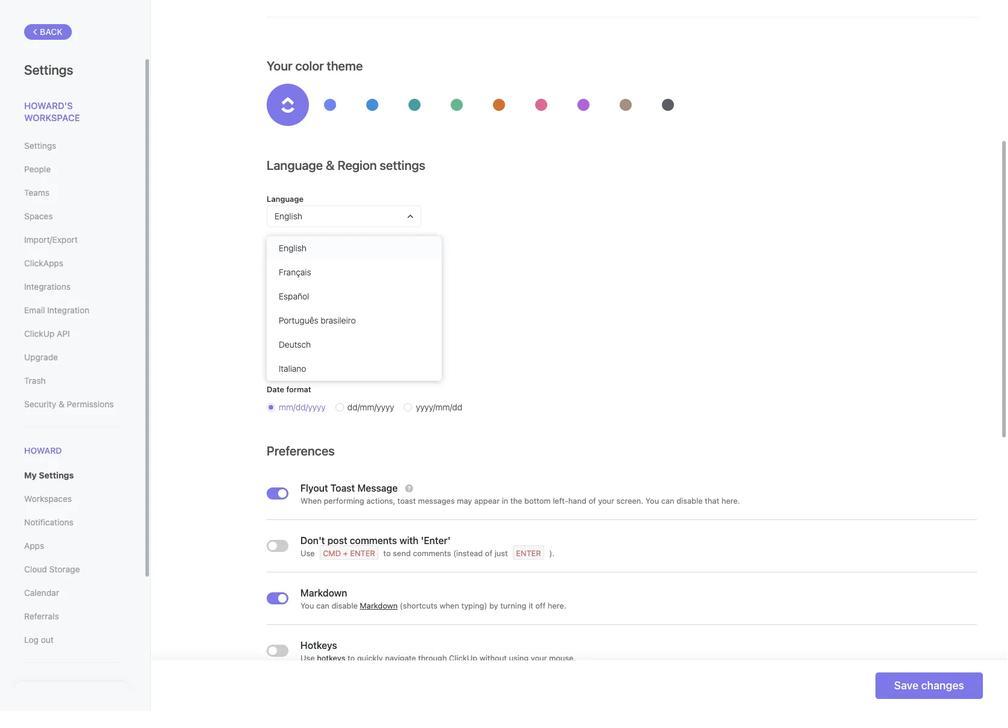 Task type: describe. For each thing, give the bounding box(es) containing it.
left-
[[553, 497, 568, 506]]

teams link
[[24, 183, 120, 203]]

1 horizontal spatial you
[[645, 497, 659, 506]]

disable inside markdown you can disable markdown (shortcuts when typing) by turning it off here.
[[332, 602, 358, 611]]

dd/mm/yyyy
[[347, 402, 394, 413]]

clickup api link
[[24, 324, 120, 345]]

save changes button
[[875, 673, 983, 700]]

flyout toast message
[[300, 483, 400, 494]]

clickup inside hotkeys use hotkeys to quickly navigate through clickup without using your mouse.
[[449, 654, 477, 664]]

monday
[[329, 322, 360, 332]]

brasileiro
[[321, 316, 356, 326]]

import/export
[[24, 235, 78, 245]]

français
[[279, 267, 311, 278]]

integration
[[47, 305, 89, 316]]

português brasileiro
[[279, 316, 356, 326]]

workspaces
[[24, 494, 72, 505]]

calendar
[[24, 588, 59, 599]]

security
[[24, 399, 56, 410]]

out
[[41, 635, 54, 646]]

cloud storage link
[[24, 560, 120, 581]]

spaces
[[24, 211, 53, 221]]

here. inside markdown you can disable markdown (shortcuts when typing) by turning it off here.
[[548, 602, 566, 611]]

24
[[279, 362, 289, 372]]

settings element
[[0, 0, 151, 712]]

you inside markdown you can disable markdown (shortcuts when typing) by turning it off here.
[[300, 602, 314, 611]]

toast
[[331, 483, 355, 494]]

notify
[[281, 281, 302, 290]]

with
[[399, 536, 418, 547]]

hotkeys link
[[317, 654, 345, 664]]

format for time format
[[287, 345, 312, 354]]

settings
[[380, 158, 425, 173]]

notifications
[[24, 518, 73, 528]]

cloud
[[24, 565, 47, 575]]

workspaces link
[[24, 489, 120, 510]]

clickapps link
[[24, 253, 120, 274]]

clickup api
[[24, 329, 70, 339]]

back link
[[24, 24, 72, 40]]

log out link
[[24, 631, 120, 651]]

save changes
[[894, 680, 964, 693]]

1 enter from the left
[[350, 549, 375, 559]]

markdown link
[[360, 602, 398, 611]]

notify me of timezone changes
[[281, 281, 389, 290]]

of right the me
[[316, 281, 323, 290]]

of down "español"
[[287, 304, 295, 314]]

0 horizontal spatial markdown
[[300, 588, 347, 599]]

0 vertical spatial settings
[[24, 62, 73, 78]]

).
[[549, 549, 554, 559]]

your color theme
[[267, 59, 363, 73]]

turning
[[500, 602, 526, 611]]

format for date format
[[286, 385, 311, 395]]

to inside don't post comments with 'enter' use cmd + enter to send comments (instead of just enter ).
[[383, 549, 391, 559]]

settings link
[[24, 136, 120, 156]]

24 hour
[[279, 362, 309, 372]]

mm/dd/yyyy
[[279, 402, 326, 413]]

people
[[24, 164, 51, 174]]

date format
[[267, 385, 311, 395]]

email
[[24, 305, 45, 316]]

howard's workspace
[[24, 100, 80, 123]]

1 vertical spatial comments
[[413, 549, 451, 559]]

0 horizontal spatial changes
[[360, 281, 389, 290]]

screen.
[[616, 497, 643, 506]]

use inside don't post comments with 'enter' use cmd + enter to send comments (instead of just enter ).
[[300, 549, 315, 559]]

cmd
[[323, 549, 341, 559]]

use inside hotkeys use hotkeys to quickly navigate through clickup without using your mouse.
[[300, 654, 315, 664]]

my settings
[[24, 471, 74, 481]]

português
[[279, 316, 318, 326]]

without
[[480, 654, 507, 664]]

1 horizontal spatial can
[[661, 497, 674, 506]]

quickly
[[357, 654, 383, 664]]

spaces link
[[24, 206, 120, 227]]

api
[[57, 329, 70, 339]]

clickapps
[[24, 258, 63, 268]]

changes inside button
[[921, 680, 964, 693]]

language for language & region settings
[[267, 158, 323, 173]]

toast
[[397, 497, 416, 506]]

in
[[502, 497, 508, 506]]

when
[[300, 497, 322, 506]]

appear
[[474, 497, 500, 506]]

log
[[24, 635, 39, 646]]

preferences
[[267, 444, 335, 459]]

security & permissions
[[24, 399, 114, 410]]

0 vertical spatial disable
[[676, 497, 703, 506]]

0 horizontal spatial timezone
[[267, 241, 303, 250]]

post
[[327, 536, 347, 547]]

hour
[[291, 362, 309, 372]]

1 horizontal spatial the
[[510, 497, 522, 506]]

yyyy/mm/dd
[[416, 402, 462, 413]]

date
[[267, 385, 284, 395]]

theme
[[327, 59, 363, 73]]

don't post comments with 'enter' use cmd + enter to send comments (instead of just enter ).
[[300, 536, 554, 559]]



Task type: locate. For each thing, give the bounding box(es) containing it.
0 horizontal spatial to
[[348, 654, 355, 664]]

0 vertical spatial changes
[[360, 281, 389, 290]]

actions,
[[366, 497, 395, 506]]

clickup
[[24, 329, 54, 339], [449, 654, 477, 664]]

to left quickly
[[348, 654, 355, 664]]

to left send
[[383, 549, 391, 559]]

1 vertical spatial english
[[279, 243, 306, 253]]

back
[[40, 27, 63, 37]]

0 vertical spatial markdown
[[300, 588, 347, 599]]

referrals link
[[24, 607, 120, 628]]

settings up people
[[24, 141, 56, 151]]

email integration
[[24, 305, 89, 316]]

1 horizontal spatial enter
[[516, 549, 541, 559]]

1 vertical spatial you
[[300, 602, 314, 611]]

my settings link
[[24, 466, 120, 486]]

mouse.
[[549, 654, 576, 664]]

0 vertical spatial use
[[300, 549, 315, 559]]

region
[[337, 158, 377, 173]]

0 horizontal spatial comments
[[350, 536, 397, 547]]

1 vertical spatial the
[[510, 497, 522, 506]]

& for region
[[326, 158, 335, 173]]

use down don't
[[300, 549, 315, 559]]

by
[[489, 602, 498, 611]]

to
[[383, 549, 391, 559], [348, 654, 355, 664]]

color
[[295, 59, 324, 73]]

comments up send
[[350, 536, 397, 547]]

notifications link
[[24, 513, 120, 533]]

message
[[357, 483, 398, 494]]

it
[[529, 602, 533, 611]]

settings up howard's in the top of the page
[[24, 62, 73, 78]]

your
[[267, 59, 292, 73]]

disable left that
[[676, 497, 703, 506]]

1 horizontal spatial markdown
[[360, 602, 398, 611]]

& for permissions
[[59, 399, 64, 410]]

1 horizontal spatial here.
[[721, 497, 740, 506]]

when
[[440, 602, 459, 611]]

& inside the settings 'element'
[[59, 399, 64, 410]]

markdown you can disable markdown (shortcuts when typing) by turning it off here.
[[300, 588, 566, 611]]

here. right off
[[548, 602, 566, 611]]

you right screen.
[[645, 497, 659, 506]]

settings inside the my settings link
[[39, 471, 74, 481]]

time format
[[267, 345, 312, 354]]

don't
[[300, 536, 325, 547]]

howard
[[24, 446, 62, 456]]

changes
[[360, 281, 389, 290], [921, 680, 964, 693]]

through
[[418, 654, 447, 664]]

using
[[509, 654, 529, 664]]

english inside dropdown button
[[275, 211, 302, 221]]

your
[[598, 497, 614, 506], [531, 654, 547, 664]]

timezone up français
[[267, 241, 303, 250]]

1 vertical spatial can
[[316, 602, 329, 611]]

to inside hotkeys use hotkeys to quickly navigate through clickup without using your mouse.
[[348, 654, 355, 664]]

can inside markdown you can disable markdown (shortcuts when typing) by turning it off here.
[[316, 602, 329, 611]]

0 vertical spatial clickup
[[24, 329, 54, 339]]

use down hotkeys
[[300, 654, 315, 664]]

1 vertical spatial &
[[59, 399, 64, 410]]

my
[[24, 471, 37, 481]]

send
[[393, 549, 411, 559]]

1 horizontal spatial disable
[[676, 497, 703, 506]]

1 vertical spatial to
[[348, 654, 355, 664]]

0 vertical spatial comments
[[350, 536, 397, 547]]

1 vertical spatial your
[[531, 654, 547, 664]]

1 horizontal spatial comments
[[413, 549, 451, 559]]

& right security
[[59, 399, 64, 410]]

your right using
[[531, 654, 547, 664]]

enter right +
[[350, 549, 375, 559]]

&
[[326, 158, 335, 173], [59, 399, 64, 410]]

0 vertical spatial &
[[326, 158, 335, 173]]

1 vertical spatial clickup
[[449, 654, 477, 664]]

here. right that
[[721, 497, 740, 506]]

import/export link
[[24, 230, 120, 250]]

0 vertical spatial to
[[383, 549, 391, 559]]

workspace
[[24, 112, 80, 123]]

your left screen.
[[598, 497, 614, 506]]

2 enter from the left
[[516, 549, 541, 559]]

1 vertical spatial settings
[[24, 141, 56, 151]]

hotkeys
[[300, 641, 337, 652]]

markdown
[[300, 588, 347, 599], [360, 602, 398, 611]]

comments down 'enter'
[[413, 549, 451, 559]]

permissions
[[67, 399, 114, 410]]

clickup inside the settings 'element'
[[24, 329, 54, 339]]

people link
[[24, 159, 120, 180]]

1 horizontal spatial clickup
[[449, 654, 477, 664]]

upgrade
[[24, 352, 58, 363]]

hand
[[568, 497, 586, 506]]

0 vertical spatial language
[[267, 158, 323, 173]]

clickup up upgrade
[[24, 329, 54, 339]]

format up hour on the left bottom of page
[[287, 345, 312, 354]]

your inside hotkeys use hotkeys to quickly navigate through clickup without using your mouse.
[[531, 654, 547, 664]]

format up the mm/dd/yyyy
[[286, 385, 311, 395]]

performing
[[324, 497, 364, 506]]

0 vertical spatial format
[[287, 345, 312, 354]]

the up the "português"
[[297, 304, 309, 314]]

1 use from the top
[[300, 549, 315, 559]]

you up hotkeys
[[300, 602, 314, 611]]

1 horizontal spatial changes
[[921, 680, 964, 693]]

bottom
[[524, 497, 551, 506]]

settings inside settings link
[[24, 141, 56, 151]]

settings
[[24, 62, 73, 78], [24, 141, 56, 151], [39, 471, 74, 481]]

1 vertical spatial use
[[300, 654, 315, 664]]

0 vertical spatial english
[[275, 211, 302, 221]]

enter
[[350, 549, 375, 559], [516, 549, 541, 559]]

0 horizontal spatial &
[[59, 399, 64, 410]]

referrals
[[24, 612, 59, 622]]

may
[[457, 497, 472, 506]]

english button
[[267, 206, 421, 227]]

deutsch
[[279, 340, 311, 350]]

just
[[495, 549, 508, 559]]

flyout
[[300, 483, 328, 494]]

can
[[661, 497, 674, 506], [316, 602, 329, 611]]

security & permissions link
[[24, 395, 120, 415]]

settings up workspaces
[[39, 471, 74, 481]]

0 vertical spatial your
[[598, 497, 614, 506]]

hotkeys
[[317, 654, 345, 664]]

'enter'
[[421, 536, 450, 547]]

of left just
[[485, 549, 492, 559]]

markdown down cmd
[[300, 588, 347, 599]]

0 horizontal spatial disable
[[332, 602, 358, 611]]

markdown left (shortcuts
[[360, 602, 398, 611]]

the right the 'in'
[[510, 497, 522, 506]]

can right screen.
[[661, 497, 674, 506]]

changes up week
[[360, 281, 389, 290]]

0 horizontal spatial the
[[297, 304, 309, 314]]

messages
[[418, 497, 455, 506]]

1 horizontal spatial timezone
[[325, 281, 358, 290]]

howard's
[[24, 100, 73, 111]]

disable left markdown link
[[332, 602, 358, 611]]

timezone up week
[[325, 281, 358, 290]]

0 vertical spatial you
[[645, 497, 659, 506]]

1 vertical spatial changes
[[921, 680, 964, 693]]

start
[[267, 304, 285, 314]]

integrations link
[[24, 277, 120, 297]]

log out
[[24, 635, 54, 646]]

2 language from the top
[[267, 194, 303, 204]]

language
[[267, 158, 323, 173], [267, 194, 303, 204]]

calendar link
[[24, 584, 120, 604]]

0 horizontal spatial your
[[531, 654, 547, 664]]

enter left ).
[[516, 549, 541, 559]]

trash link
[[24, 371, 120, 392]]

0 horizontal spatial you
[[300, 602, 314, 611]]

1 horizontal spatial to
[[383, 549, 391, 559]]

1 vertical spatial disable
[[332, 602, 358, 611]]

1 language from the top
[[267, 158, 323, 173]]

can up hotkeys
[[316, 602, 329, 611]]

apps
[[24, 541, 44, 552]]

storage
[[49, 565, 80, 575]]

español
[[279, 291, 309, 302]]

of right the 'hand'
[[589, 497, 596, 506]]

0 horizontal spatial clickup
[[24, 329, 54, 339]]

0 vertical spatial timezone
[[267, 241, 303, 250]]

0 vertical spatial here.
[[721, 497, 740, 506]]

clickup left "without"
[[449, 654, 477, 664]]

1 horizontal spatial &
[[326, 158, 335, 173]]

2 use from the top
[[300, 654, 315, 664]]

1 vertical spatial format
[[286, 385, 311, 395]]

cloud storage
[[24, 565, 80, 575]]

0 horizontal spatial enter
[[350, 549, 375, 559]]

1 vertical spatial language
[[267, 194, 303, 204]]

hotkeys use hotkeys to quickly navigate through clickup without using your mouse.
[[300, 641, 576, 664]]

0 horizontal spatial can
[[316, 602, 329, 611]]

1 horizontal spatial your
[[598, 497, 614, 506]]

0 horizontal spatial here.
[[548, 602, 566, 611]]

+
[[343, 549, 348, 559]]

language for language
[[267, 194, 303, 204]]

of inside don't post comments with 'enter' use cmd + enter to send comments (instead of just enter ).
[[485, 549, 492, 559]]

apps link
[[24, 537, 120, 557]]

navigate
[[385, 654, 416, 664]]

comments
[[350, 536, 397, 547], [413, 549, 451, 559]]

1 vertical spatial markdown
[[360, 602, 398, 611]]

1 vertical spatial timezone
[[325, 281, 358, 290]]

trash
[[24, 376, 46, 386]]

changes right save
[[921, 680, 964, 693]]

integrations
[[24, 282, 71, 292]]

here.
[[721, 497, 740, 506], [548, 602, 566, 611]]

sunday
[[279, 322, 307, 332]]

0 vertical spatial the
[[297, 304, 309, 314]]

1 vertical spatial here.
[[548, 602, 566, 611]]

& left region
[[326, 158, 335, 173]]

2 vertical spatial settings
[[39, 471, 74, 481]]

0 vertical spatial can
[[661, 497, 674, 506]]

disable
[[676, 497, 703, 506], [332, 602, 358, 611]]



Task type: vqa. For each thing, say whether or not it's contained in the screenshot.
Due within the dropdown button
no



